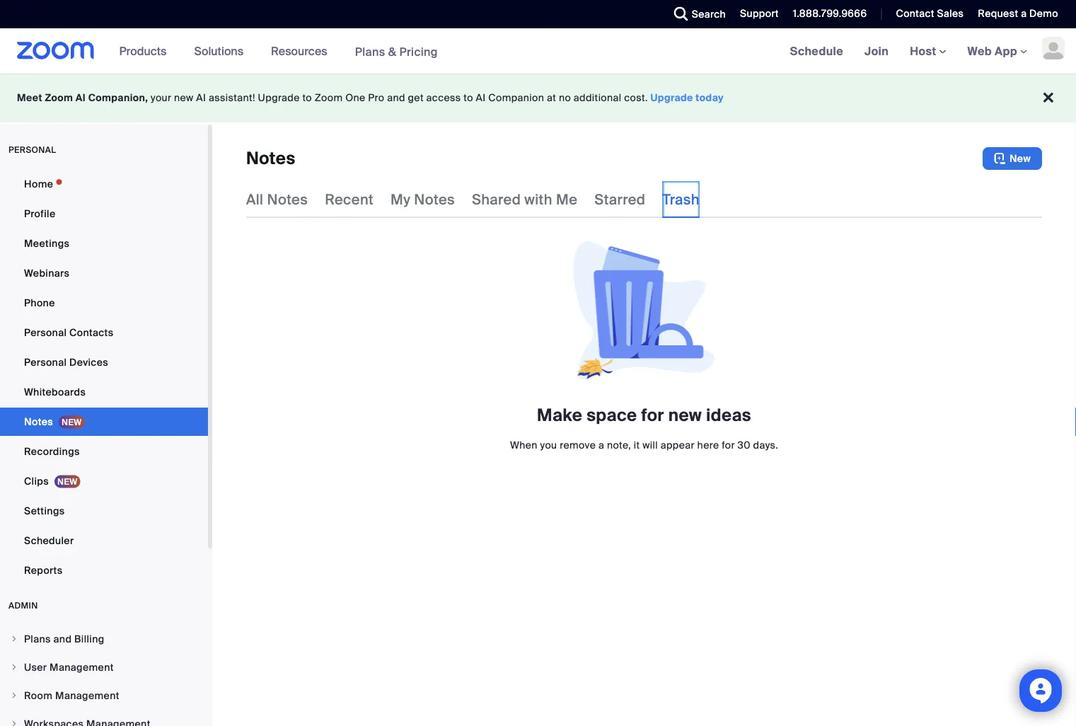 Task type: vqa. For each thing, say whether or not it's contained in the screenshot.
'data & privacy' link
no



Task type: describe. For each thing, give the bounding box(es) containing it.
demo
[[1030, 7, 1059, 20]]

solutions
[[194, 44, 244, 58]]

with
[[525, 190, 553, 208]]

plans and billing menu item
[[0, 626, 208, 653]]

products
[[119, 44, 167, 58]]

room management
[[24, 689, 119, 702]]

personal contacts link
[[0, 319, 208, 347]]

zoom logo image
[[17, 42, 95, 59]]

phone link
[[0, 289, 208, 317]]

1 to from the left
[[303, 91, 312, 104]]

1 vertical spatial for
[[722, 439, 735, 452]]

devices
[[69, 356, 108, 369]]

personal
[[8, 144, 56, 155]]

meetings navigation
[[780, 28, 1077, 75]]

request
[[979, 7, 1019, 20]]

assistant!
[[209, 91, 255, 104]]

contacts
[[69, 326, 114, 339]]

user
[[24, 661, 47, 674]]

host button
[[910, 44, 947, 58]]

personal devices link
[[0, 348, 208, 377]]

management for user management
[[50, 661, 114, 674]]

it
[[634, 439, 640, 452]]

0 horizontal spatial for
[[642, 405, 665, 427]]

product information navigation
[[109, 28, 449, 75]]

0 horizontal spatial a
[[599, 439, 605, 452]]

recordings
[[24, 445, 80, 458]]

one
[[346, 91, 366, 104]]

notes right my
[[414, 190, 455, 208]]

meet
[[17, 91, 42, 104]]

scheduler
[[24, 534, 74, 547]]

today
[[696, 91, 724, 104]]

join link
[[854, 28, 900, 74]]

plans for plans & pricing
[[355, 44, 385, 59]]

1 upgrade from the left
[[258, 91, 300, 104]]

you
[[541, 439, 557, 452]]

home
[[24, 177, 53, 190]]

new
[[1010, 152, 1031, 165]]

2 upgrade from the left
[[651, 91, 694, 104]]

admin
[[8, 600, 38, 611]]

notes up 'all notes'
[[246, 148, 296, 170]]

user management menu item
[[0, 654, 208, 681]]

1 ai from the left
[[76, 91, 86, 104]]

personal for personal devices
[[24, 356, 67, 369]]

room management menu item
[[0, 682, 208, 709]]

products button
[[119, 28, 173, 74]]

plans & pricing
[[355, 44, 438, 59]]

30
[[738, 439, 751, 452]]

user management
[[24, 661, 114, 674]]

all
[[246, 190, 264, 208]]

1.888.799.9666
[[793, 7, 867, 20]]

solutions button
[[194, 28, 250, 74]]

plans and billing
[[24, 633, 104, 646]]

webinars link
[[0, 259, 208, 287]]

schedule link
[[780, 28, 854, 74]]

profile link
[[0, 200, 208, 228]]

companion
[[489, 91, 545, 104]]

space
[[587, 405, 638, 427]]

web app
[[968, 44, 1018, 58]]

your
[[151, 91, 172, 104]]

access
[[427, 91, 461, 104]]

contact sales
[[897, 7, 964, 20]]

admin menu menu
[[0, 626, 208, 726]]

web
[[968, 44, 992, 58]]

2 zoom from the left
[[315, 91, 343, 104]]

1 horizontal spatial a
[[1022, 7, 1027, 20]]

shared
[[472, 190, 521, 208]]

personal devices
[[24, 356, 108, 369]]

whiteboards link
[[0, 378, 208, 406]]

new inside meet zoom ai companion, footer
[[174, 91, 194, 104]]

notes link
[[0, 408, 208, 436]]

at
[[547, 91, 557, 104]]

me
[[556, 190, 578, 208]]

recordings link
[[0, 437, 208, 466]]

get
[[408, 91, 424, 104]]

personal menu menu
[[0, 170, 208, 586]]

management for room management
[[55, 689, 119, 702]]

days.
[[754, 439, 779, 452]]

webinars
[[24, 267, 70, 280]]

2 ai from the left
[[196, 91, 206, 104]]

upgrade today link
[[651, 91, 724, 104]]

right image
[[10, 635, 18, 643]]



Task type: locate. For each thing, give the bounding box(es) containing it.
management inside menu item
[[55, 689, 119, 702]]

1 zoom from the left
[[45, 91, 73, 104]]

make
[[537, 405, 583, 427]]

meetings
[[24, 237, 70, 250]]

1 vertical spatial personal
[[24, 356, 67, 369]]

management inside menu item
[[50, 661, 114, 674]]

ai left the companion on the top of the page
[[476, 91, 486, 104]]

billing
[[74, 633, 104, 646]]

1 horizontal spatial for
[[722, 439, 735, 452]]

note,
[[607, 439, 632, 452]]

ai left companion,
[[76, 91, 86, 104]]

appear
[[661, 439, 695, 452]]

1 horizontal spatial zoom
[[315, 91, 343, 104]]

meetings link
[[0, 229, 208, 258]]

resources button
[[271, 28, 334, 74]]

personal for personal contacts
[[24, 326, 67, 339]]

&
[[388, 44, 397, 59]]

zoom
[[45, 91, 73, 104], [315, 91, 343, 104]]

starred
[[595, 190, 646, 208]]

3 right image from the top
[[10, 720, 18, 726]]

banner
[[0, 28, 1077, 75]]

management
[[50, 661, 114, 674], [55, 689, 119, 702]]

notes right all
[[267, 190, 308, 208]]

support
[[741, 7, 779, 20]]

and inside meet zoom ai companion, footer
[[387, 91, 406, 104]]

phone
[[24, 296, 55, 309]]

2 right image from the top
[[10, 692, 18, 700]]

web app button
[[968, 44, 1028, 58]]

1 horizontal spatial and
[[387, 91, 406, 104]]

remove
[[560, 439, 596, 452]]

1 personal from the top
[[24, 326, 67, 339]]

a
[[1022, 7, 1027, 20], [599, 439, 605, 452]]

tabs of all notes page tab list
[[246, 181, 700, 218]]

plans for plans and billing
[[24, 633, 51, 646]]

personal
[[24, 326, 67, 339], [24, 356, 67, 369]]

all notes
[[246, 190, 308, 208]]

plans inside product information navigation
[[355, 44, 385, 59]]

pro
[[368, 91, 385, 104]]

1 vertical spatial management
[[55, 689, 119, 702]]

app
[[995, 44, 1018, 58]]

0 vertical spatial for
[[642, 405, 665, 427]]

upgrade right cost.
[[651, 91, 694, 104]]

notes inside personal menu "menu"
[[24, 415, 53, 428]]

plans inside menu item
[[24, 633, 51, 646]]

recent
[[325, 190, 374, 208]]

menu item
[[0, 711, 208, 726]]

1.888.799.9666 button
[[783, 0, 871, 28], [793, 7, 867, 20]]

and inside menu item
[[53, 633, 72, 646]]

0 vertical spatial new
[[174, 91, 194, 104]]

join
[[865, 44, 889, 58]]

0 vertical spatial right image
[[10, 663, 18, 672]]

when
[[510, 439, 538, 452]]

when you remove a note, it will appear here for 30 days.
[[510, 439, 779, 452]]

right image
[[10, 663, 18, 672], [10, 692, 18, 700], [10, 720, 18, 726]]

banner containing products
[[0, 28, 1077, 75]]

right image for user management
[[10, 663, 18, 672]]

whiteboards
[[24, 385, 86, 399]]

clips
[[24, 475, 49, 488]]

no
[[559, 91, 571, 104]]

zoom left one
[[315, 91, 343, 104]]

pricing
[[400, 44, 438, 59]]

profile picture image
[[1043, 37, 1065, 59]]

1 vertical spatial right image
[[10, 692, 18, 700]]

and left billing
[[53, 633, 72, 646]]

companion,
[[88, 91, 148, 104]]

for up 'will'
[[642, 405, 665, 427]]

plans
[[355, 44, 385, 59], [24, 633, 51, 646]]

schedule
[[791, 44, 844, 58]]

request a demo
[[979, 7, 1059, 20]]

notes
[[246, 148, 296, 170], [267, 190, 308, 208], [414, 190, 455, 208], [24, 415, 53, 428]]

support link
[[730, 0, 783, 28], [741, 7, 779, 20]]

0 horizontal spatial zoom
[[45, 91, 73, 104]]

plans left the &
[[355, 44, 385, 59]]

0 vertical spatial a
[[1022, 7, 1027, 20]]

resources
[[271, 44, 327, 58]]

1 vertical spatial plans
[[24, 633, 51, 646]]

0 horizontal spatial and
[[53, 633, 72, 646]]

1 right image from the top
[[10, 663, 18, 672]]

2 vertical spatial right image
[[10, 720, 18, 726]]

trash
[[663, 190, 700, 208]]

1 horizontal spatial upgrade
[[651, 91, 694, 104]]

0 horizontal spatial upgrade
[[258, 91, 300, 104]]

shared with me
[[472, 190, 578, 208]]

will
[[643, 439, 658, 452]]

2 personal from the top
[[24, 356, 67, 369]]

0 vertical spatial personal
[[24, 326, 67, 339]]

host
[[910, 44, 940, 58]]

notes up recordings
[[24, 415, 53, 428]]

my
[[391, 190, 411, 208]]

sales
[[938, 7, 964, 20]]

0 vertical spatial plans
[[355, 44, 385, 59]]

1 horizontal spatial ai
[[196, 91, 206, 104]]

0 horizontal spatial ai
[[76, 91, 86, 104]]

additional
[[574, 91, 622, 104]]

to right access
[[464, 91, 473, 104]]

0 horizontal spatial to
[[303, 91, 312, 104]]

reports link
[[0, 556, 208, 585]]

1 horizontal spatial new
[[669, 405, 702, 427]]

a left demo
[[1022, 7, 1027, 20]]

new right "your"
[[174, 91, 194, 104]]

1 horizontal spatial plans
[[355, 44, 385, 59]]

my notes
[[391, 190, 455, 208]]

0 horizontal spatial plans
[[24, 633, 51, 646]]

1 vertical spatial and
[[53, 633, 72, 646]]

0 vertical spatial and
[[387, 91, 406, 104]]

0 vertical spatial management
[[50, 661, 114, 674]]

profile
[[24, 207, 56, 220]]

make space for new ideas
[[537, 405, 752, 427]]

2 to from the left
[[464, 91, 473, 104]]

3 ai from the left
[[476, 91, 486, 104]]

2 horizontal spatial ai
[[476, 91, 486, 104]]

for left "30"
[[722, 439, 735, 452]]

plans right right icon
[[24, 633, 51, 646]]

right image inside room management menu item
[[10, 692, 18, 700]]

clips link
[[0, 467, 208, 496]]

room
[[24, 689, 53, 702]]

search
[[692, 7, 726, 21]]

scheduler link
[[0, 527, 208, 555]]

1 horizontal spatial to
[[464, 91, 473, 104]]

1 vertical spatial a
[[599, 439, 605, 452]]

right image inside user management menu item
[[10, 663, 18, 672]]

settings link
[[0, 497, 208, 525]]

zoom right meet
[[45, 91, 73, 104]]

and left the get
[[387, 91, 406, 104]]

reports
[[24, 564, 63, 577]]

meet zoom ai companion, your new ai assistant! upgrade to zoom one pro and get access to ai companion at no additional cost. upgrade today
[[17, 91, 724, 104]]

search button
[[664, 0, 730, 28]]

personal contacts
[[24, 326, 114, 339]]

1 vertical spatial new
[[669, 405, 702, 427]]

meet zoom ai companion, footer
[[0, 74, 1077, 122]]

a left note,
[[599, 439, 605, 452]]

here
[[698, 439, 720, 452]]

ai
[[76, 91, 86, 104], [196, 91, 206, 104], [476, 91, 486, 104]]

request a demo link
[[968, 0, 1077, 28], [979, 7, 1059, 20]]

cost.
[[625, 91, 648, 104]]

upgrade down product information navigation
[[258, 91, 300, 104]]

ideas
[[706, 405, 752, 427]]

contact sales link
[[886, 0, 968, 28], [897, 7, 964, 20]]

new up appear
[[669, 405, 702, 427]]

personal down 'phone'
[[24, 326, 67, 339]]

management down user management menu item
[[55, 689, 119, 702]]

new button
[[983, 147, 1043, 170]]

settings
[[24, 504, 65, 517]]

to down 'resources' dropdown button
[[303, 91, 312, 104]]

for
[[642, 405, 665, 427], [722, 439, 735, 452]]

to
[[303, 91, 312, 104], [464, 91, 473, 104]]

ai left assistant!
[[196, 91, 206, 104]]

0 horizontal spatial new
[[174, 91, 194, 104]]

personal up whiteboards
[[24, 356, 67, 369]]

management down billing
[[50, 661, 114, 674]]

right image for room management
[[10, 692, 18, 700]]



